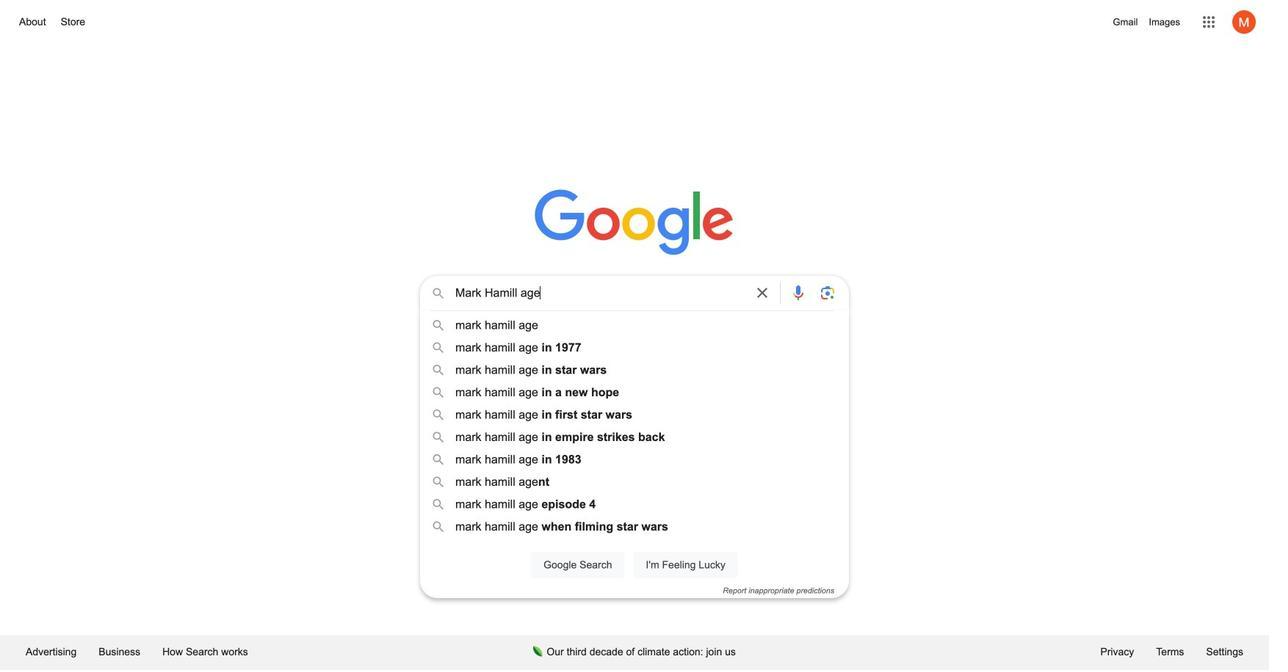 Task type: vqa. For each thing, say whether or not it's contained in the screenshot.
I'm Feeling Lucky Submit
yes



Task type: describe. For each thing, give the bounding box(es) containing it.
Search text field
[[455, 285, 745, 305]]

I'm Feeling Lucky submit
[[634, 552, 738, 579]]

google image
[[535, 190, 735, 257]]

search by image image
[[819, 284, 837, 302]]



Task type: locate. For each thing, give the bounding box(es) containing it.
search by voice image
[[790, 284, 807, 302]]

list box
[[420, 314, 849, 539]]

None search field
[[15, 272, 1255, 599]]



